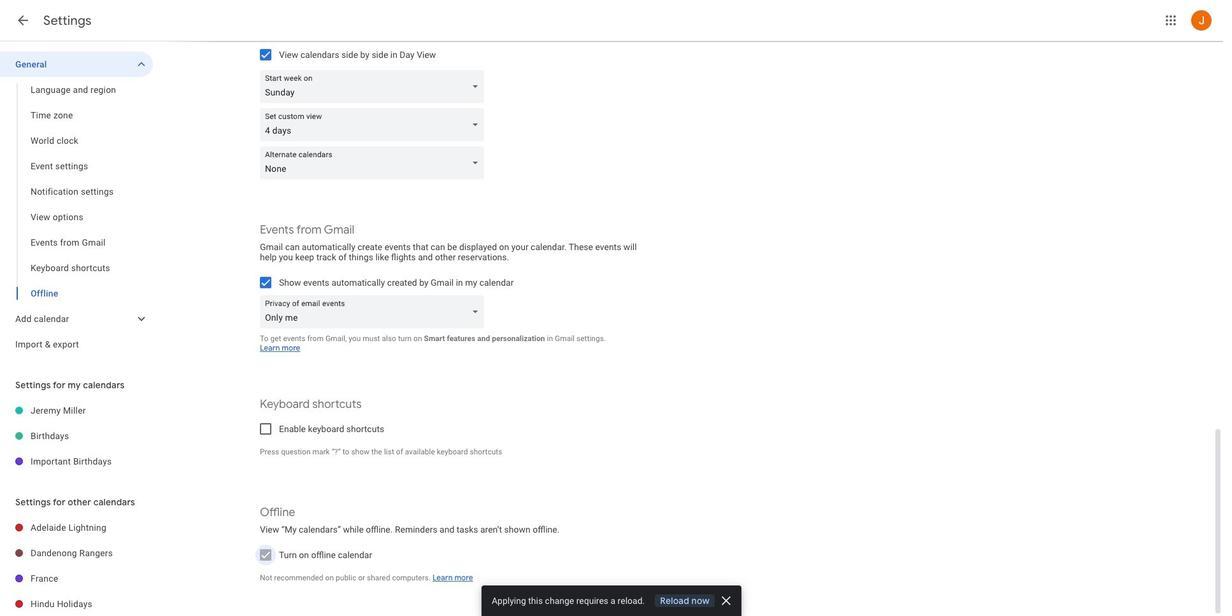 Task type: locate. For each thing, give the bounding box(es) containing it.
2 tree from the top
[[0, 398, 153, 475]]

hindu holidays tree item
[[0, 592, 153, 617]]

None field
[[260, 70, 489, 103], [260, 108, 489, 141], [260, 147, 489, 180], [260, 296, 489, 329], [260, 70, 489, 103], [260, 108, 489, 141], [260, 147, 489, 180], [260, 296, 489, 329]]

1 vertical spatial tree
[[0, 398, 153, 475]]

0 vertical spatial tree
[[0, 52, 153, 357]]

heading
[[43, 13, 92, 29]]

2 vertical spatial tree
[[0, 515, 153, 617]]

tree
[[0, 52, 153, 357], [0, 398, 153, 475], [0, 515, 153, 617]]

important birthdays tree item
[[0, 449, 153, 475]]

3 tree from the top
[[0, 515, 153, 617]]

go back image
[[15, 13, 31, 28]]

general tree item
[[0, 52, 153, 77]]

dandenong rangers tree item
[[0, 541, 153, 566]]

group
[[0, 77, 153, 306]]



Task type: describe. For each thing, give the bounding box(es) containing it.
jeremy miller tree item
[[0, 398, 153, 424]]

1 tree from the top
[[0, 52, 153, 357]]

birthdays tree item
[[0, 424, 153, 449]]

france tree item
[[0, 566, 153, 592]]

adelaide lightning tree item
[[0, 515, 153, 541]]



Task type: vqa. For each thing, say whether or not it's contained in the screenshot.
the Go back icon
yes



